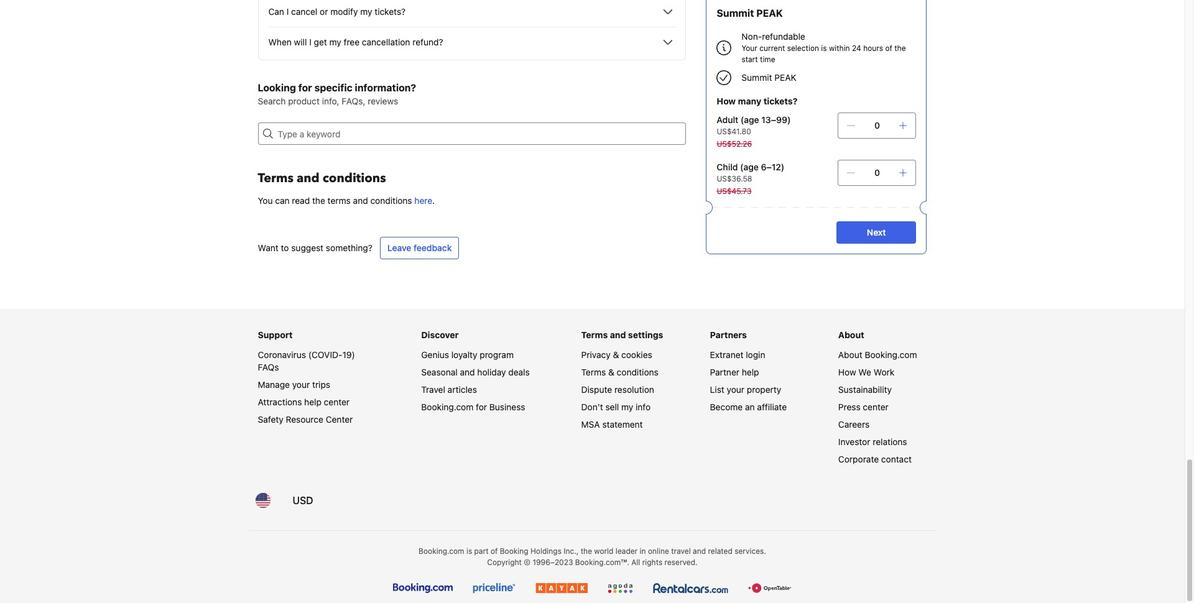 Task type: vqa. For each thing, say whether or not it's contained in the screenshot.
Terms & conditions link
yes



Task type: locate. For each thing, give the bounding box(es) containing it.
summit up non-
[[717, 7, 754, 19]]

summit peak
[[717, 7, 783, 19], [742, 72, 797, 83]]

resolution
[[615, 384, 654, 395]]

safety resource center link
[[258, 414, 353, 425]]

search
[[258, 96, 286, 106]]

1 horizontal spatial the
[[581, 547, 592, 556]]

tickets? up 13–99)
[[764, 96, 798, 106]]

affiliate
[[757, 402, 787, 412]]

become an affiliate
[[710, 402, 787, 412]]

careers
[[839, 419, 870, 430]]

us$52.26
[[717, 139, 752, 149]]

0 horizontal spatial for
[[298, 82, 312, 93]]

extranet login
[[710, 350, 766, 360]]

0 vertical spatial conditions
[[323, 170, 386, 187]]

1 horizontal spatial your
[[727, 384, 745, 395]]

you can read the terms and conditions here .
[[258, 195, 435, 206]]

world
[[594, 547, 614, 556]]

1 vertical spatial help
[[304, 397, 322, 408]]

2 0 from the top
[[875, 167, 880, 178]]

1 vertical spatial about
[[839, 350, 863, 360]]

booking.com for business
[[421, 402, 525, 412]]

peak up 'refundable'
[[757, 7, 783, 19]]

1996–2023
[[533, 558, 573, 567]]

terms up the can
[[258, 170, 294, 187]]

2 vertical spatial terms
[[581, 367, 606, 378]]

conditions left here "link"
[[370, 195, 412, 206]]

1 horizontal spatial for
[[476, 402, 487, 412]]

my right get
[[329, 37, 341, 47]]

discover
[[421, 330, 459, 340]]

2 horizontal spatial the
[[895, 44, 906, 53]]

or
[[320, 6, 328, 17]]

sustainability link
[[839, 384, 892, 395]]

the right hours
[[895, 44, 906, 53]]

(age for 13–99)
[[741, 114, 759, 125]]

& for privacy
[[613, 350, 619, 360]]

0 vertical spatial booking.com
[[865, 350, 917, 360]]

and right terms
[[353, 195, 368, 206]]

about up about booking.com link
[[839, 330, 865, 340]]

careers link
[[839, 419, 870, 430]]

seasonal
[[421, 367, 458, 378]]

booking.com inside booking.com is part of booking holdings inc., the world leader in online travel and related services. copyright © 1996–2023 booking.com™. all rights reserved.
[[419, 547, 464, 556]]

0 horizontal spatial i
[[287, 6, 289, 17]]

1 vertical spatial i
[[309, 37, 312, 47]]

0 vertical spatial terms
[[258, 170, 294, 187]]

help up safety resource center at the left
[[304, 397, 322, 408]]

6–12)
[[761, 162, 785, 172]]

your down partner help link
[[727, 384, 745, 395]]

start
[[742, 55, 758, 64]]

how for how we work
[[839, 367, 856, 378]]

and down genius loyalty program link
[[460, 367, 475, 378]]

work
[[874, 367, 895, 378]]

conditions up the you can read the terms and conditions here .
[[323, 170, 386, 187]]

i right can
[[287, 6, 289, 17]]

about booking.com
[[839, 350, 917, 360]]

for left business
[[476, 402, 487, 412]]

center up center
[[324, 397, 350, 408]]

and right travel
[[693, 547, 706, 556]]

booking.com is part of booking holdings inc., the world leader in online travel and related services. copyright © 1996–2023 booking.com™. all rights reserved.
[[419, 547, 766, 567]]

cancel
[[291, 6, 318, 17]]

booking.com left part
[[419, 547, 464, 556]]

0 vertical spatial for
[[298, 82, 312, 93]]

your up 'attractions help center'
[[292, 380, 310, 390]]

articles
[[448, 384, 477, 395]]

1 horizontal spatial of
[[886, 44, 893, 53]]

0 horizontal spatial tickets?
[[375, 6, 406, 17]]

of right part
[[491, 547, 498, 556]]

2 (age from the top
[[740, 162, 759, 172]]

booking.com for part
[[419, 547, 464, 556]]

terms
[[258, 170, 294, 187], [581, 330, 608, 340], [581, 367, 606, 378]]

1 vertical spatial is
[[467, 547, 472, 556]]

and for terms and settings
[[610, 330, 626, 340]]

terms up privacy
[[581, 330, 608, 340]]

for up product
[[298, 82, 312, 93]]

related
[[708, 547, 733, 556]]

product
[[288, 96, 320, 106]]

summit down the start
[[742, 72, 772, 83]]

help up list your property
[[742, 367, 759, 378]]

1 0 from the top
[[875, 120, 880, 131]]

1 vertical spatial &
[[609, 367, 615, 378]]

conditions for terms & conditions
[[617, 367, 659, 378]]

info,
[[322, 96, 339, 106]]

summit peak down time at the top right
[[742, 72, 797, 83]]

of right hours
[[886, 44, 893, 53]]

1 vertical spatial conditions
[[370, 195, 412, 206]]

summit peak up non-
[[717, 7, 783, 19]]

& up terms & conditions at bottom
[[613, 350, 619, 360]]

1 vertical spatial booking.com
[[421, 402, 474, 412]]

0 vertical spatial how
[[717, 96, 736, 106]]

1 vertical spatial for
[[476, 402, 487, 412]]

center
[[324, 397, 350, 408], [863, 402, 889, 412]]

i right will
[[309, 37, 312, 47]]

something?
[[326, 243, 373, 253]]

0 vertical spatial my
[[360, 6, 372, 17]]

about up we
[[839, 350, 863, 360]]

login
[[746, 350, 766, 360]]

when will i get my free cancellation refund?
[[268, 37, 443, 47]]

0 horizontal spatial is
[[467, 547, 472, 556]]

your for property
[[727, 384, 745, 395]]

about
[[839, 330, 865, 340], [839, 350, 863, 360]]

(age inside child (age 6–12) us$36.58
[[740, 162, 759, 172]]

0 horizontal spatial your
[[292, 380, 310, 390]]

looking for specific information? search product info, faqs, reviews
[[258, 82, 416, 106]]

0 vertical spatial the
[[895, 44, 906, 53]]

1 vertical spatial 0
[[875, 167, 880, 178]]

reserved.
[[665, 558, 698, 567]]

for inside looking for specific information? search product info, faqs, reviews
[[298, 82, 312, 93]]

1 horizontal spatial i
[[309, 37, 312, 47]]

0 horizontal spatial help
[[304, 397, 322, 408]]

info
[[636, 402, 651, 412]]

my right the sell
[[622, 402, 634, 412]]

about for about booking.com
[[839, 350, 863, 360]]

for
[[298, 82, 312, 93], [476, 402, 487, 412]]

of inside booking.com is part of booking holdings inc., the world leader in online travel and related services. copyright © 1996–2023 booking.com™. all rights reserved.
[[491, 547, 498, 556]]

0 vertical spatial summit
[[717, 7, 754, 19]]

modify
[[330, 6, 358, 17]]

0 vertical spatial peak
[[757, 7, 783, 19]]

center down sustainability link
[[863, 402, 889, 412]]

1 vertical spatial terms
[[581, 330, 608, 340]]

& down privacy & cookies link
[[609, 367, 615, 378]]

and up privacy & cookies
[[610, 330, 626, 340]]

privacy & cookies link
[[581, 350, 652, 360]]

0 horizontal spatial how
[[717, 96, 736, 106]]

booking.com image
[[393, 584, 453, 594], [393, 584, 453, 594]]

opentable image
[[749, 584, 792, 594], [749, 584, 792, 594]]

coronavirus (covid-19) faqs
[[258, 350, 355, 373]]

attractions
[[258, 397, 302, 408]]

2 horizontal spatial my
[[622, 402, 634, 412]]

2 vertical spatial conditions
[[617, 367, 659, 378]]

the
[[895, 44, 906, 53], [312, 195, 325, 206], [581, 547, 592, 556]]

0 horizontal spatial of
[[491, 547, 498, 556]]

partner
[[710, 367, 740, 378]]

(age inside adult (age 13–99) us$41.80
[[741, 114, 759, 125]]

0 vertical spatial 0
[[875, 120, 880, 131]]

agoda image
[[608, 584, 633, 594]]

1 vertical spatial (age
[[740, 162, 759, 172]]

usd button
[[285, 486, 321, 516]]

0 vertical spatial about
[[839, 330, 865, 340]]

list
[[710, 384, 725, 395]]

booking.com down travel articles
[[421, 402, 474, 412]]

0 vertical spatial tickets?
[[375, 6, 406, 17]]

msa statement link
[[581, 419, 643, 430]]

0 for adult (age 13–99)
[[875, 120, 880, 131]]

is left part
[[467, 547, 472, 556]]

0 horizontal spatial my
[[329, 37, 341, 47]]

1 horizontal spatial my
[[360, 6, 372, 17]]

conditions for terms and conditions
[[323, 170, 386, 187]]

and up read
[[297, 170, 320, 187]]

for for looking
[[298, 82, 312, 93]]

1 vertical spatial how
[[839, 367, 856, 378]]

1 horizontal spatial how
[[839, 367, 856, 378]]

.
[[433, 195, 435, 206]]

peak down time at the top right
[[775, 72, 797, 83]]

part
[[474, 547, 489, 556]]

and inside booking.com is part of booking holdings inc., the world leader in online travel and related services. copyright © 1996–2023 booking.com™. all rights reserved.
[[693, 547, 706, 556]]

1 about from the top
[[839, 330, 865, 340]]

0 for child (age 6–12)
[[875, 167, 880, 178]]

0 vertical spatial i
[[287, 6, 289, 17]]

faqs,
[[342, 96, 365, 106]]

0 vertical spatial &
[[613, 350, 619, 360]]

1 vertical spatial summit peak
[[742, 72, 797, 83]]

conditions down cookies
[[617, 367, 659, 378]]

0 vertical spatial (age
[[741, 114, 759, 125]]

property
[[747, 384, 782, 395]]

become
[[710, 402, 743, 412]]

2 vertical spatial booking.com
[[419, 547, 464, 556]]

booking.com up work
[[865, 350, 917, 360]]

my inside dropdown button
[[329, 37, 341, 47]]

help
[[742, 367, 759, 378], [304, 397, 322, 408]]

msa
[[581, 419, 600, 430]]

1 horizontal spatial tickets?
[[764, 96, 798, 106]]

refundable
[[762, 31, 806, 42]]

(age for 6–12)
[[740, 162, 759, 172]]

(age up us$36.58
[[740, 162, 759, 172]]

how left we
[[839, 367, 856, 378]]

1 (age from the top
[[741, 114, 759, 125]]

leave feedback button
[[380, 237, 459, 259]]

rentalcars image
[[653, 584, 729, 594], [653, 584, 729, 594]]

2 about from the top
[[839, 350, 863, 360]]

is left the within
[[821, 44, 827, 53]]

1 vertical spatial of
[[491, 547, 498, 556]]

terms for terms & conditions
[[581, 367, 606, 378]]

0 vertical spatial summit peak
[[717, 7, 783, 19]]

0 horizontal spatial the
[[312, 195, 325, 206]]

Type a keyword field
[[273, 123, 686, 145]]

agoda image
[[608, 584, 633, 594]]

(age down many
[[741, 114, 759, 125]]

1 vertical spatial my
[[329, 37, 341, 47]]

how
[[717, 96, 736, 106], [839, 367, 856, 378]]

2 vertical spatial my
[[622, 402, 634, 412]]

kayak image
[[536, 584, 588, 594], [536, 584, 588, 594]]

tickets? up cancellation
[[375, 6, 406, 17]]

booking.com™.
[[575, 558, 630, 567]]

us$41.80
[[717, 127, 751, 136]]

the right read
[[312, 195, 325, 206]]

holdings
[[531, 547, 562, 556]]

travel
[[421, 384, 445, 395]]

1 horizontal spatial is
[[821, 44, 827, 53]]

1 horizontal spatial help
[[742, 367, 759, 378]]

0 vertical spatial is
[[821, 44, 827, 53]]

attractions help center
[[258, 397, 350, 408]]

leave
[[388, 243, 411, 253]]

0 vertical spatial of
[[886, 44, 893, 53]]

0 vertical spatial help
[[742, 367, 759, 378]]

1 vertical spatial tickets?
[[764, 96, 798, 106]]

my right modify
[[360, 6, 372, 17]]

how we work
[[839, 367, 895, 378]]

priceline.com image
[[473, 584, 516, 594], [473, 584, 516, 594]]

extranet login link
[[710, 350, 766, 360]]

terms down privacy
[[581, 367, 606, 378]]

of
[[886, 44, 893, 53], [491, 547, 498, 556]]

the right inc.,
[[581, 547, 592, 556]]

in
[[640, 547, 646, 556]]

want
[[258, 243, 279, 253]]

genius
[[421, 350, 449, 360]]

1 vertical spatial summit
[[742, 72, 772, 83]]

2 vertical spatial the
[[581, 547, 592, 556]]

services.
[[735, 547, 766, 556]]

holiday
[[477, 367, 506, 378]]

how up 'adult'
[[717, 96, 736, 106]]



Task type: describe. For each thing, give the bounding box(es) containing it.
suggest
[[291, 243, 324, 253]]

safety resource center
[[258, 414, 353, 425]]

attractions help center link
[[258, 397, 350, 408]]

next
[[867, 227, 886, 238]]

support
[[258, 330, 293, 340]]

about for about
[[839, 330, 865, 340]]

get
[[314, 37, 327, 47]]

is inside non-refundable your current selection is within 24 hours of the start time
[[821, 44, 827, 53]]

cancellation
[[362, 37, 410, 47]]

extranet
[[710, 350, 744, 360]]

can i cancel or modify my tickets?
[[268, 6, 406, 17]]

trips
[[312, 380, 330, 390]]

how we work link
[[839, 367, 895, 378]]

rights
[[643, 558, 663, 567]]

can
[[268, 6, 284, 17]]

information?
[[355, 82, 416, 93]]

will
[[294, 37, 307, 47]]

can i cancel or modify my tickets? button
[[268, 4, 676, 19]]

here
[[415, 195, 433, 206]]

cookies
[[622, 350, 652, 360]]

1 vertical spatial the
[[312, 195, 325, 206]]

want to suggest something?
[[258, 243, 373, 253]]

adult
[[717, 114, 739, 125]]

travel articles
[[421, 384, 477, 395]]

become an affiliate link
[[710, 402, 787, 412]]

privacy
[[581, 350, 611, 360]]

corporate contact
[[839, 454, 912, 465]]

center
[[326, 414, 353, 425]]

when
[[268, 37, 292, 47]]

sustainability
[[839, 384, 892, 395]]

child (age 6–12) us$36.58
[[717, 162, 785, 184]]

leave feedback
[[388, 243, 452, 253]]

non-refundable your current selection is within 24 hours of the start time
[[742, 31, 906, 64]]

seasonal and holiday deals link
[[421, 367, 530, 378]]

safety
[[258, 414, 284, 425]]

tickets? inside dropdown button
[[375, 6, 406, 17]]

press center link
[[839, 402, 889, 412]]

1 vertical spatial peak
[[775, 72, 797, 83]]

to
[[281, 243, 289, 253]]

contact
[[882, 454, 912, 465]]

booking.com for business link
[[421, 402, 525, 412]]

1 horizontal spatial center
[[863, 402, 889, 412]]

your for trips
[[292, 380, 310, 390]]

19)
[[343, 350, 355, 360]]

of inside non-refundable your current selection is within 24 hours of the start time
[[886, 44, 893, 53]]

privacy & cookies
[[581, 350, 652, 360]]

press
[[839, 402, 861, 412]]

adult (age 13–99) us$41.80
[[717, 114, 791, 136]]

booking.com for business
[[421, 402, 474, 412]]

0 horizontal spatial center
[[324, 397, 350, 408]]

genius loyalty program link
[[421, 350, 514, 360]]

msa statement
[[581, 419, 643, 430]]

us$45.73
[[717, 187, 752, 196]]

within
[[829, 44, 850, 53]]

all
[[632, 558, 640, 567]]

dispute resolution
[[581, 384, 654, 395]]

deals
[[508, 367, 530, 378]]

non-
[[742, 31, 762, 42]]

feedback
[[414, 243, 452, 253]]

is inside booking.com is part of booking holdings inc., the world leader in online travel and related services. copyright © 1996–2023 booking.com™. all rights reserved.
[[467, 547, 472, 556]]

terms and settings
[[581, 330, 664, 340]]

partner help link
[[710, 367, 759, 378]]

don't
[[581, 402, 603, 412]]

i inside can i cancel or modify my tickets? dropdown button
[[287, 6, 289, 17]]

current
[[760, 44, 785, 53]]

leader
[[616, 547, 638, 556]]

24
[[852, 44, 862, 53]]

specific
[[315, 82, 353, 93]]

faqs
[[258, 362, 279, 373]]

terms for terms and settings
[[581, 330, 608, 340]]

help for partner
[[742, 367, 759, 378]]

how for how many tickets?
[[717, 96, 736, 106]]

and for terms and conditions
[[297, 170, 320, 187]]

i inside when will i get my free cancellation refund? dropdown button
[[309, 37, 312, 47]]

can
[[275, 195, 290, 206]]

help for attractions
[[304, 397, 322, 408]]

many
[[738, 96, 762, 106]]

(covid-
[[308, 350, 343, 360]]

terms & conditions
[[581, 367, 659, 378]]

booking
[[500, 547, 529, 556]]

next button
[[837, 221, 917, 244]]

free
[[344, 37, 360, 47]]

©
[[524, 558, 531, 567]]

resource
[[286, 414, 323, 425]]

program
[[480, 350, 514, 360]]

reviews
[[368, 96, 398, 106]]

investor
[[839, 437, 871, 447]]

refund?
[[413, 37, 443, 47]]

relations
[[873, 437, 907, 447]]

my inside dropdown button
[[360, 6, 372, 17]]

read
[[292, 195, 310, 206]]

seasonal and holiday deals
[[421, 367, 530, 378]]

for for booking.com
[[476, 402, 487, 412]]

corporate contact link
[[839, 454, 912, 465]]

looking
[[258, 82, 296, 93]]

the inside non-refundable your current selection is within 24 hours of the start time
[[895, 44, 906, 53]]

coronavirus
[[258, 350, 306, 360]]

here link
[[415, 195, 433, 206]]

terms for terms and conditions
[[258, 170, 294, 187]]

& for terms
[[609, 367, 615, 378]]

the inside booking.com is part of booking holdings inc., the world leader in online travel and related services. copyright © 1996–2023 booking.com™. all rights reserved.
[[581, 547, 592, 556]]

and for seasonal and holiday deals
[[460, 367, 475, 378]]

investor relations link
[[839, 437, 907, 447]]

usd
[[293, 495, 313, 506]]



